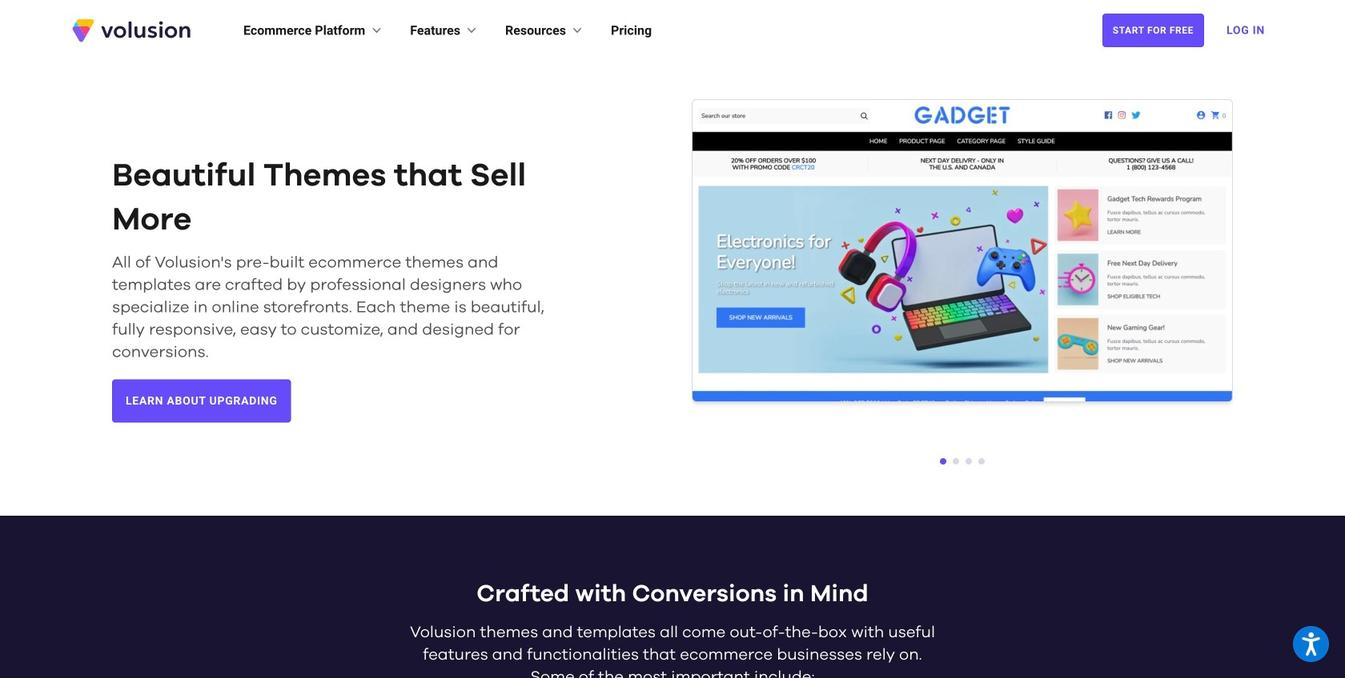 Task type: describe. For each thing, give the bounding box(es) containing it.
open accessibe: accessibility options, statement and help image
[[1302, 633, 1320, 657]]



Task type: vqa. For each thing, say whether or not it's contained in the screenshot.
the I on the bottom left of the page
no



